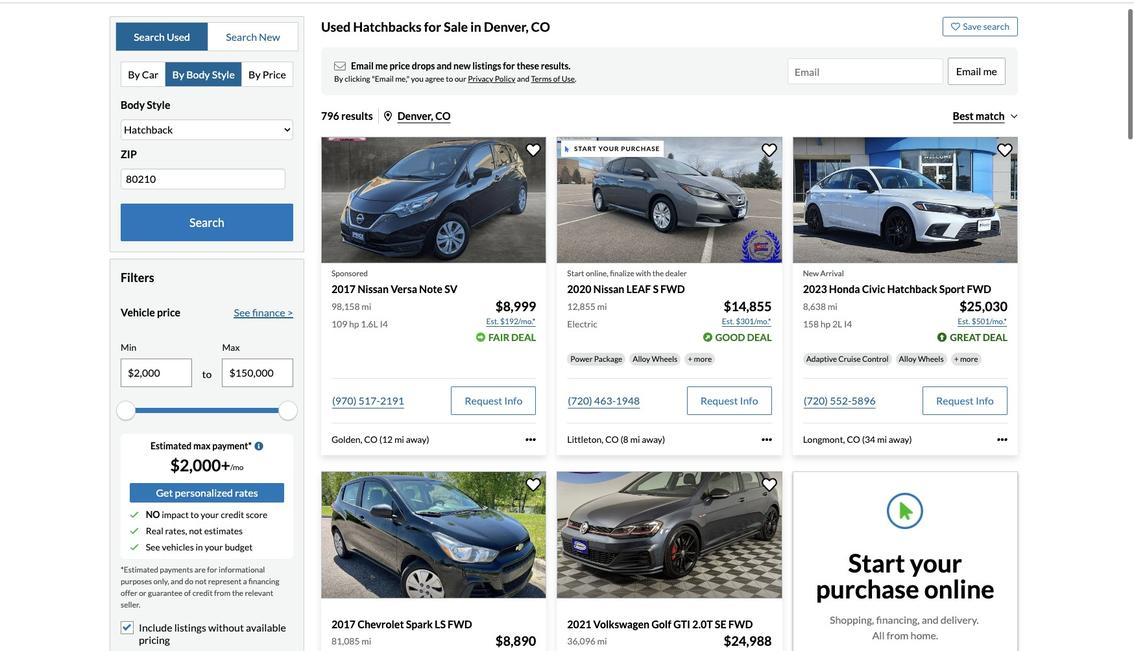 Task type: describe. For each thing, give the bounding box(es) containing it.
mouse pointer image
[[565, 146, 569, 152]]

shopping, financing, and delivery. all from home.
[[830, 614, 981, 642]]

$8,999
[[496, 298, 536, 314]]

super black 2017 nissan versa note sv hatchback front-wheel drive automatic image
[[321, 137, 546, 264]]

mi right 81,085
[[362, 636, 371, 647]]

0 vertical spatial credit
[[221, 509, 244, 520]]

(970) 517-2191
[[332, 394, 404, 406]]

of inside the *estimated payments are for informational purposes only, and do not represent a financing offer or guarantee of credit from the relevant seller.
[[184, 588, 191, 598]]

note
[[419, 283, 443, 295]]

finance
[[252, 306, 285, 319]]

offer
[[121, 588, 137, 598]]

see for see vehicles in your budget
[[146, 542, 160, 553]]

denver, co button
[[384, 110, 451, 122]]

for inside the *estimated payments are for informational purposes only, and do not represent a financing offer or guarantee of credit from the relevant seller.
[[207, 565, 217, 575]]

1 vertical spatial body
[[121, 99, 145, 111]]

463-
[[594, 394, 616, 406]]

(720) for $25,030
[[804, 394, 828, 406]]

mi inside 8,638 mi 158 hp 2l i4
[[828, 301, 838, 312]]

2017 chevrolet spark ls fwd
[[332, 618, 472, 630]]

0 horizontal spatial in
[[196, 542, 203, 553]]

fwd inside new arrival 2023 honda civic hatchback sport fwd
[[967, 283, 991, 295]]

spark
[[406, 618, 433, 630]]

tab list containing search used
[[115, 22, 298, 51]]

used inside tab
[[167, 30, 190, 43]]

car
[[142, 68, 158, 80]]

dark iron blue metallic 2021 volkswagen golf gti 2.0t se fwd hatchback front-wheel drive 7-speed dual clutch image
[[557, 472, 782, 599]]

see vehicles in your budget
[[146, 542, 253, 553]]

credit inside the *estimated payments are for informational purposes only, and do not represent a financing offer or guarantee of credit from the relevant seller.
[[192, 588, 213, 598]]

represent
[[208, 577, 241, 586]]

deal for $8,999
[[511, 331, 536, 343]]

sv
[[445, 283, 457, 295]]

new
[[454, 60, 471, 71]]

0 vertical spatial not
[[189, 525, 202, 536]]

1 horizontal spatial for
[[424, 19, 441, 34]]

2017 inside the sponsored 2017 nissan versa note sv
[[332, 283, 356, 295]]

used hatchbacks for sale in denver, co
[[321, 19, 550, 34]]

these
[[517, 60, 539, 71]]

info for $25,030
[[976, 394, 994, 406]]

158
[[803, 318, 819, 329]]

control
[[862, 354, 889, 364]]

search
[[983, 21, 1010, 32]]

0 vertical spatial denver,
[[484, 19, 529, 34]]

se
[[715, 618, 726, 630]]

available
[[246, 621, 286, 634]]

info for $8,999
[[504, 394, 522, 406]]

relevant
[[245, 588, 273, 598]]

$14,855 est. $301/mo.*
[[722, 298, 772, 326]]

$25,030
[[959, 298, 1008, 314]]

save search
[[963, 21, 1010, 32]]

listings inside email me price drops and new listings for these results. by clicking "email me," you agree to our privacy policy and terms of use .
[[472, 60, 501, 71]]

search button
[[121, 204, 293, 241]]

and down these
[[517, 74, 530, 84]]

new inside tab
[[259, 30, 280, 43]]

*estimated payments are for informational purposes only, and do not represent a financing offer or guarantee of credit from the relevant seller.
[[121, 565, 279, 610]]

your up estimates
[[201, 509, 219, 520]]

map marker alt image
[[384, 111, 392, 121]]

get
[[156, 486, 173, 499]]

me for email me price drops and new listings for these results. by clicking "email me," you agree to our privacy policy and terms of use .
[[375, 60, 388, 71]]

1 horizontal spatial used
[[321, 19, 351, 34]]

hp for $25,030
[[821, 318, 831, 329]]

mi right (34
[[877, 434, 887, 445]]

privacy policy link
[[468, 74, 515, 84]]

$8,999 est. $192/mo.*
[[486, 298, 536, 326]]

electric
[[567, 318, 597, 329]]

great deal
[[950, 331, 1008, 343]]

109
[[332, 318, 347, 329]]

co down agree
[[435, 110, 451, 122]]

finalize
[[610, 269, 634, 279]]

gray 2020 nissan leaf s fwd hatchback front-wheel drive 1-speed dual clutch image
[[557, 137, 782, 264]]

versa
[[391, 283, 417, 295]]

your down estimates
[[205, 542, 223, 553]]

$192/mo.*
[[500, 316, 535, 326]]

fwd up $24,988
[[728, 618, 753, 630]]

request info button for $8,999
[[451, 386, 536, 415]]

longmont, co (34 mi away)
[[803, 434, 912, 445]]

0 horizontal spatial style
[[147, 99, 170, 111]]

impact
[[162, 509, 189, 520]]

fwd right ls
[[448, 618, 472, 630]]

fwd inside start online, finalize with the dealer 2020 nissan leaf s fwd
[[660, 283, 685, 295]]

vehicle
[[121, 306, 155, 319]]

personalized
[[175, 486, 233, 499]]

online
[[924, 574, 995, 604]]

ZIP telephone field
[[121, 169, 285, 189]]

pricing
[[139, 634, 170, 646]]

or
[[139, 588, 146, 598]]

purposes
[[121, 577, 152, 586]]

12,855 mi electric
[[567, 301, 607, 329]]

score
[[246, 509, 268, 520]]

s
[[653, 283, 658, 295]]

littleton, co (8 mi away)
[[567, 434, 665, 445]]

$8,890
[[496, 633, 536, 649]]

36,096
[[567, 636, 596, 647]]

1 horizontal spatial in
[[470, 19, 481, 34]]

max
[[222, 342, 240, 353]]

price inside email me price drops and new listings for these results. by clicking "email me," you agree to our privacy policy and terms of use .
[[390, 60, 410, 71]]

see finance >
[[234, 306, 293, 319]]

away) for $25,030
[[889, 434, 912, 445]]

terms
[[531, 74, 552, 84]]

estimated max payment*
[[150, 440, 252, 451]]

ellipsis h image
[[761, 434, 772, 445]]

longmont,
[[803, 434, 845, 445]]

mi right 36,096
[[597, 636, 607, 647]]

payments
[[160, 565, 193, 575]]

co for $25,030
[[847, 434, 860, 445]]

me for email me
[[983, 65, 997, 77]]

1948
[[616, 394, 640, 406]]

est. $192/mo.* button
[[486, 315, 536, 328]]

12,855
[[567, 301, 596, 312]]

$501/mo.*
[[972, 316, 1007, 326]]

by for by car
[[128, 68, 140, 80]]

request info for $14,855
[[700, 394, 758, 406]]

by inside email me price drops and new listings for these results. by clicking "email me," you agree to our privacy policy and terms of use .
[[334, 74, 343, 84]]

ellipsis h image for $25,030
[[997, 434, 1008, 445]]

start your purchase
[[574, 145, 660, 152]]

drops
[[412, 60, 435, 71]]

$25,030 est. $501/mo.*
[[958, 298, 1008, 326]]

check image for see vehicles in your budget
[[130, 543, 139, 552]]

info circle image
[[254, 442, 263, 451]]

home.
[[911, 630, 938, 642]]

do
[[185, 577, 194, 586]]

vehicle price
[[121, 306, 180, 319]]

by car
[[128, 68, 158, 80]]

(720) 463-1948
[[568, 394, 640, 406]]

email for email me price drops and new listings for these results. by clicking "email me," you agree to our privacy policy and terms of use .
[[351, 60, 374, 71]]

2020
[[567, 283, 591, 295]]

and up agree
[[437, 60, 452, 71]]

privacy
[[468, 74, 493, 84]]

chevrolet
[[358, 618, 404, 630]]

search for search used
[[134, 30, 165, 43]]

mi inside the 12,855 mi electric
[[597, 301, 607, 312]]

Max text field
[[223, 359, 293, 387]]

$24,988
[[724, 633, 772, 649]]

see for see finance >
[[234, 306, 250, 319]]

Email email field
[[787, 58, 943, 84]]

/mo
[[230, 462, 244, 472]]

2l
[[832, 318, 842, 329]]

golden, co (12 mi away)
[[332, 434, 429, 445]]

price
[[263, 68, 286, 80]]

mi right (12
[[394, 434, 404, 445]]

of inside email me price drops and new listings for these results. by clicking "email me," you agree to our privacy policy and terms of use .
[[553, 74, 560, 84]]

alloy wheels for $25,030
[[899, 354, 944, 364]]

mi right (8
[[630, 434, 640, 445]]

get personalized rates
[[156, 486, 258, 499]]

from inside 'shopping, financing, and delivery. all from home.'
[[887, 630, 909, 642]]

start for start online, finalize with the dealer 2020 nissan leaf s fwd
[[567, 269, 584, 279]]

request for $14,855
[[700, 394, 738, 406]]

include
[[139, 621, 172, 634]]

$14,855
[[724, 298, 772, 314]]

results
[[341, 110, 373, 122]]

Min text field
[[121, 359, 191, 387]]

get personalized rates button
[[130, 483, 284, 503]]

search new
[[226, 30, 280, 43]]

zip
[[121, 148, 137, 160]]

start for start your purchase
[[574, 145, 597, 152]]

volkswagen
[[593, 618, 650, 630]]

more for $25,030
[[960, 354, 978, 364]]



Task type: locate. For each thing, give the bounding box(es) containing it.
2 deal from the left
[[747, 331, 772, 343]]

0 horizontal spatial search
[[134, 30, 165, 43]]

1 request info from the left
[[465, 394, 522, 406]]

for left sale
[[424, 19, 441, 34]]

email me price drops and new listings for these results. by clicking "email me," you agree to our privacy policy and terms of use .
[[334, 60, 577, 84]]

i4 inside 8,638 mi 158 hp 2l i4
[[844, 318, 852, 329]]

ellipsis h image for $8,999
[[526, 434, 536, 445]]

i4
[[380, 318, 388, 329], [844, 318, 852, 329]]

the inside the *estimated payments are for informational purposes only, and do not represent a financing offer or guarantee of credit from the relevant seller.
[[232, 588, 243, 598]]

0 vertical spatial body
[[186, 68, 210, 80]]

start inside start your purchase online
[[848, 548, 905, 578]]

start inside start online, finalize with the dealer 2020 nissan leaf s fwd
[[567, 269, 584, 279]]

check image left real
[[130, 527, 139, 536]]

i4 inside 98,158 mi 109 hp 1.6l i4
[[380, 318, 388, 329]]

for inside email me price drops and new listings for these results. by clicking "email me," you agree to our privacy policy and terms of use .
[[503, 60, 515, 71]]

2 away) from the left
[[642, 434, 665, 445]]

heart image
[[951, 22, 960, 31]]

1 2017 from the top
[[332, 283, 356, 295]]

0 horizontal spatial denver,
[[397, 110, 433, 122]]

est. $501/mo.* button
[[957, 315, 1008, 328]]

36,096 mi
[[567, 636, 607, 647]]

1 horizontal spatial request
[[700, 394, 738, 406]]

fair
[[488, 331, 509, 343]]

start
[[574, 145, 597, 152], [567, 269, 584, 279], [848, 548, 905, 578]]

2 + from the left
[[954, 354, 959, 364]]

0 vertical spatial of
[[553, 74, 560, 84]]

for up policy
[[503, 60, 515, 71]]

used up by body style at left top
[[167, 30, 190, 43]]

1 check image from the top
[[130, 510, 139, 519]]

arrival
[[820, 269, 844, 279]]

1 vertical spatial price
[[157, 306, 180, 319]]

start up financing,
[[848, 548, 905, 578]]

2 info from the left
[[740, 394, 758, 406]]

co for $14,855
[[605, 434, 619, 445]]

new up 2023
[[803, 269, 819, 279]]

start for start your purchase online
[[848, 548, 905, 578]]

2 horizontal spatial to
[[446, 74, 453, 84]]

1 horizontal spatial deal
[[747, 331, 772, 343]]

hatchbacks
[[353, 19, 421, 34]]

results.
[[541, 60, 571, 71]]

1 request info button from the left
[[451, 386, 536, 415]]

use
[[562, 74, 575, 84]]

2 horizontal spatial search
[[226, 30, 257, 43]]

deal
[[511, 331, 536, 343], [747, 331, 772, 343], [983, 331, 1008, 343]]

0 vertical spatial purchase
[[621, 145, 660, 152]]

you
[[411, 74, 424, 84]]

me inside button
[[983, 65, 997, 77]]

search for search new
[[226, 30, 257, 43]]

search down zip telephone field
[[190, 215, 224, 230]]

by body style tab
[[166, 62, 242, 86]]

wheels right package
[[652, 354, 678, 364]]

0 horizontal spatial price
[[157, 306, 180, 319]]

used up envelope icon
[[321, 19, 351, 34]]

1 deal from the left
[[511, 331, 536, 343]]

email inside button
[[956, 65, 981, 77]]

+ for $14,855
[[688, 354, 692, 364]]

credit up estimates
[[221, 509, 244, 520]]

2 alloy from the left
[[899, 354, 916, 364]]

1 + more from the left
[[688, 354, 712, 364]]

3 deal from the left
[[983, 331, 1008, 343]]

and inside the *estimated payments are for informational purposes only, and do not represent a financing offer or guarantee of credit from the relevant seller.
[[171, 577, 183, 586]]

0 horizontal spatial deal
[[511, 331, 536, 343]]

platinum white pearl 2023 honda civic hatchback sport fwd hatchback front-wheel drive continuously variable transmission image
[[793, 137, 1018, 264]]

est. for $14,855
[[722, 316, 734, 326]]

0 vertical spatial to
[[446, 74, 453, 84]]

0 horizontal spatial used
[[167, 30, 190, 43]]

your right mouse pointer icon
[[599, 145, 619, 152]]

2 horizontal spatial for
[[503, 60, 515, 71]]

est. for $25,030
[[958, 316, 970, 326]]

1 vertical spatial start
[[567, 269, 584, 279]]

search used
[[134, 30, 190, 43]]

1 ellipsis h image from the left
[[526, 434, 536, 445]]

of down do
[[184, 588, 191, 598]]

mi up 1.6l
[[362, 301, 371, 312]]

search inside "button"
[[190, 215, 224, 230]]

2 nissan from the left
[[593, 283, 624, 295]]

for
[[424, 19, 441, 34], [503, 60, 515, 71], [207, 565, 217, 575]]

max
[[193, 440, 211, 451]]

to inside email me price drops and new listings for these results. by clicking "email me," you agree to our privacy policy and terms of use .
[[446, 74, 453, 84]]

0 horizontal spatial email
[[351, 60, 374, 71]]

alloy wheels right control
[[899, 354, 944, 364]]

0 vertical spatial start
[[574, 145, 597, 152]]

by car tab
[[121, 62, 166, 86]]

1 vertical spatial listings
[[174, 621, 206, 634]]

1 horizontal spatial of
[[553, 74, 560, 84]]

wheels for $14,855
[[652, 354, 678, 364]]

not up 'see vehicles in your budget'
[[189, 525, 202, 536]]

1 vertical spatial to
[[202, 368, 212, 380]]

alloy wheels right package
[[633, 354, 678, 364]]

of
[[553, 74, 560, 84], [184, 588, 191, 598]]

1 away) from the left
[[406, 434, 429, 445]]

search
[[134, 30, 165, 43], [226, 30, 257, 43], [190, 215, 224, 230]]

2 i4 from the left
[[844, 318, 852, 329]]

request info for $25,030
[[936, 394, 994, 406]]

hp for $8,999
[[349, 318, 359, 329]]

estimated
[[150, 440, 192, 451]]

request for $8,999
[[465, 394, 502, 406]]

budget
[[225, 542, 253, 553]]

1 horizontal spatial credit
[[221, 509, 244, 520]]

search new tab
[[208, 23, 298, 51]]

(720) left 552-
[[804, 394, 828, 406]]

by left car
[[128, 68, 140, 80]]

2 horizontal spatial request
[[936, 394, 974, 406]]

hp right 109
[[349, 318, 359, 329]]

(720) left 463-
[[568, 394, 592, 406]]

see left finance
[[234, 306, 250, 319]]

denver, up these
[[484, 19, 529, 34]]

wheels for $25,030
[[918, 354, 944, 364]]

0 horizontal spatial purchase
[[621, 145, 660, 152]]

1 horizontal spatial more
[[960, 354, 978, 364]]

i4 for $25,030
[[844, 318, 852, 329]]

listings inside "include listings without available pricing"
[[174, 621, 206, 634]]

2 request from the left
[[700, 394, 738, 406]]

from down represent
[[214, 588, 231, 598]]

est. up good
[[722, 316, 734, 326]]

not inside the *estimated payments are for informational purposes only, and do not represent a financing offer or guarantee of credit from the relevant seller.
[[195, 577, 207, 586]]

from
[[214, 588, 231, 598], [887, 630, 909, 642]]

0 horizontal spatial request
[[465, 394, 502, 406]]

request info down fair
[[465, 394, 522, 406]]

and down payments
[[171, 577, 183, 586]]

2 vertical spatial check image
[[130, 543, 139, 552]]

0 vertical spatial style
[[212, 68, 235, 80]]

credit down do
[[192, 588, 213, 598]]

0 horizontal spatial nissan
[[358, 283, 389, 295]]

0 horizontal spatial credit
[[192, 588, 213, 598]]

1 horizontal spatial to
[[202, 368, 212, 380]]

1 more from the left
[[694, 354, 712, 364]]

(720) 463-1948 button
[[567, 386, 641, 415]]

1 vertical spatial tab list
[[121, 62, 293, 87]]

request info down the great on the right bottom of the page
[[936, 394, 994, 406]]

body inside tab
[[186, 68, 210, 80]]

mi inside 98,158 mi 109 hp 1.6l i4
[[362, 301, 371, 312]]

+ more for $14,855
[[688, 354, 712, 364]]

0 vertical spatial price
[[390, 60, 410, 71]]

1 vertical spatial style
[[147, 99, 170, 111]]

1 horizontal spatial new
[[803, 269, 819, 279]]

used
[[321, 19, 351, 34], [167, 30, 190, 43]]

1 wheels from the left
[[652, 354, 678, 364]]

(34
[[862, 434, 875, 445]]

+ more for $25,030
[[954, 354, 978, 364]]

start right mouse pointer icon
[[574, 145, 597, 152]]

2191
[[380, 394, 404, 406]]

1 request from the left
[[465, 394, 502, 406]]

2 wheels from the left
[[918, 354, 944, 364]]

to left our at top left
[[446, 74, 453, 84]]

by for by body style
[[172, 68, 184, 80]]

email
[[351, 60, 374, 71], [956, 65, 981, 77]]

leaf
[[626, 283, 651, 295]]

2017 down sponsored
[[332, 283, 356, 295]]

co left (8
[[605, 434, 619, 445]]

1 horizontal spatial request info
[[700, 394, 758, 406]]

2 vertical spatial for
[[207, 565, 217, 575]]

request info for $8,999
[[465, 394, 522, 406]]

(720) for $14,855
[[568, 394, 592, 406]]

by price tab
[[242, 62, 293, 86]]

deal down $301/mo.*
[[747, 331, 772, 343]]

dealer
[[665, 269, 687, 279]]

2017 up 81,085
[[332, 618, 356, 630]]

me
[[375, 60, 388, 71], [983, 65, 997, 77]]

the inside start online, finalize with the dealer 2020 nissan leaf s fwd
[[653, 269, 664, 279]]

in down real rates, not estimates
[[196, 542, 203, 553]]

check image up *estimated
[[130, 543, 139, 552]]

guarantee
[[148, 588, 183, 598]]

3 request info button from the left
[[923, 386, 1008, 415]]

email inside email me price drops and new listings for these results. by clicking "email me," you agree to our privacy policy and terms of use .
[[351, 60, 374, 71]]

by right car
[[172, 68, 184, 80]]

1 horizontal spatial from
[[887, 630, 909, 642]]

request info button down the great on the right bottom of the page
[[923, 386, 1008, 415]]

2 vertical spatial to
[[190, 509, 199, 520]]

nissan inside start online, finalize with the dealer 2020 nissan leaf s fwd
[[593, 283, 624, 295]]

1 horizontal spatial +
[[954, 354, 959, 364]]

0 horizontal spatial ellipsis h image
[[526, 434, 536, 445]]

info down good deal
[[740, 394, 758, 406]]

+ for $25,030
[[954, 354, 959, 364]]

are
[[194, 565, 206, 575]]

2 hp from the left
[[821, 318, 831, 329]]

1 + from the left
[[688, 354, 692, 364]]

purchase for start your purchase
[[621, 145, 660, 152]]

2 ellipsis h image from the left
[[997, 434, 1008, 445]]

0 vertical spatial the
[[653, 269, 664, 279]]

not right do
[[195, 577, 207, 586]]

body right car
[[186, 68, 210, 80]]

i4 right 1.6l
[[380, 318, 388, 329]]

deal down $192/mo.*
[[511, 331, 536, 343]]

new arrival 2023 honda civic hatchback sport fwd
[[803, 269, 991, 295]]

denver, right map marker alt icon
[[397, 110, 433, 122]]

0 horizontal spatial the
[[232, 588, 243, 598]]

0 horizontal spatial hp
[[349, 318, 359, 329]]

fwd up $25,030
[[967, 283, 991, 295]]

black 2017 chevrolet spark ls fwd hatchback front-wheel drive continuously variable transmission image
[[321, 472, 546, 599]]

fwd down dealer
[[660, 283, 685, 295]]

1 vertical spatial the
[[232, 588, 243, 598]]

1 vertical spatial purchase
[[816, 574, 919, 604]]

0 horizontal spatial from
[[214, 588, 231, 598]]

co up these
[[531, 19, 550, 34]]

and up home. at the right
[[922, 614, 939, 626]]

new inside new arrival 2023 honda civic hatchback sport fwd
[[803, 269, 819, 279]]

1 vertical spatial credit
[[192, 588, 213, 598]]

request info button for $14,855
[[687, 386, 772, 415]]

i4 right "2l"
[[844, 318, 852, 329]]

email up clicking
[[351, 60, 374, 71]]

*estimated
[[121, 565, 158, 575]]

1 horizontal spatial purchase
[[816, 574, 919, 604]]

1 vertical spatial denver,
[[397, 110, 433, 122]]

1 horizontal spatial body
[[186, 68, 210, 80]]

with
[[636, 269, 651, 279]]

nissan down the online,
[[593, 283, 624, 295]]

1 horizontal spatial me
[[983, 65, 997, 77]]

alloy right package
[[633, 354, 650, 364]]

only,
[[153, 577, 169, 586]]

2 request info button from the left
[[687, 386, 772, 415]]

by left 'price'
[[249, 68, 261, 80]]

ellipsis h image
[[526, 434, 536, 445], [997, 434, 1008, 445]]

me inside email me price drops and new listings for these results. by clicking "email me," you agree to our privacy policy and terms of use .
[[375, 60, 388, 71]]

policy
[[495, 74, 515, 84]]

1 horizontal spatial nissan
[[593, 283, 624, 295]]

1 hp from the left
[[349, 318, 359, 329]]

away) for $8,999
[[406, 434, 429, 445]]

info for $14,855
[[740, 394, 758, 406]]

search up car
[[134, 30, 165, 43]]

0 vertical spatial new
[[259, 30, 280, 43]]

check image
[[130, 510, 139, 519], [130, 527, 139, 536], [130, 543, 139, 552]]

2 + more from the left
[[954, 354, 978, 364]]

3 info from the left
[[976, 394, 994, 406]]

clicking
[[345, 74, 370, 84]]

$2,000+
[[170, 455, 230, 475]]

delivery.
[[941, 614, 979, 626]]

2 2017 from the top
[[332, 618, 356, 630]]

0 horizontal spatial + more
[[688, 354, 712, 364]]

request info button up ellipsis h icon
[[687, 386, 772, 415]]

fwd
[[660, 283, 685, 295], [967, 283, 991, 295], [448, 618, 472, 630], [728, 618, 753, 630]]

2 horizontal spatial request info
[[936, 394, 994, 406]]

1 horizontal spatial hp
[[821, 318, 831, 329]]

by body style
[[172, 68, 235, 80]]

2 horizontal spatial request info button
[[923, 386, 1008, 415]]

98,158
[[332, 301, 360, 312]]

3 request info from the left
[[936, 394, 994, 406]]

nissan inside the sponsored 2017 nissan versa note sv
[[358, 283, 389, 295]]

style down car
[[147, 99, 170, 111]]

check image for real rates, not estimates
[[130, 527, 139, 536]]

1 vertical spatial check image
[[130, 527, 139, 536]]

nissan
[[358, 283, 389, 295], [593, 283, 624, 295]]

purchase inside start your purchase online
[[816, 574, 919, 604]]

and inside 'shopping, financing, and delivery. all from home.'
[[922, 614, 939, 626]]

est. $301/mo.* button
[[721, 315, 772, 328]]

est. inside $25,030 est. $501/mo.*
[[958, 316, 970, 326]]

796
[[321, 110, 339, 122]]

away) right (12
[[406, 434, 429, 445]]

est. inside $14,855 est. $301/mo.*
[[722, 316, 734, 326]]

0 horizontal spatial wheels
[[652, 354, 678, 364]]

0 horizontal spatial est.
[[486, 316, 499, 326]]

3 away) from the left
[[889, 434, 912, 445]]

co left (12
[[364, 434, 378, 445]]

body style
[[121, 99, 170, 111]]

2017
[[332, 283, 356, 295], [332, 618, 356, 630]]

package
[[594, 354, 622, 364]]

(970) 517-2191 button
[[332, 386, 405, 415]]

away) right (8
[[642, 434, 665, 445]]

0 horizontal spatial me
[[375, 60, 388, 71]]

i4 for $8,999
[[380, 318, 388, 329]]

hp left "2l"
[[821, 318, 831, 329]]

deal down $501/mo.* at right
[[983, 331, 1008, 343]]

search up by price
[[226, 30, 257, 43]]

2.0t
[[692, 618, 713, 630]]

1 vertical spatial see
[[146, 542, 160, 553]]

power
[[570, 354, 593, 364]]

2 horizontal spatial deal
[[983, 331, 1008, 343]]

1 alloy wheels from the left
[[633, 354, 678, 364]]

"email
[[372, 74, 394, 84]]

for right are
[[207, 565, 217, 575]]

hp inside 98,158 mi 109 hp 1.6l i4
[[349, 318, 359, 329]]

1 alloy from the left
[[633, 354, 650, 364]]

est.
[[486, 316, 499, 326], [722, 316, 734, 326], [958, 316, 970, 326]]

deal for $14,855
[[747, 331, 772, 343]]

alloy for $25,030
[[899, 354, 916, 364]]

see down real
[[146, 542, 160, 553]]

mi up "2l"
[[828, 301, 838, 312]]

0 vertical spatial tab list
[[115, 22, 298, 51]]

0 horizontal spatial request info
[[465, 394, 522, 406]]

golf
[[652, 618, 671, 630]]

by down envelope icon
[[334, 74, 343, 84]]

credit
[[221, 509, 244, 520], [192, 588, 213, 598]]

0 vertical spatial listings
[[472, 60, 501, 71]]

search for search
[[190, 215, 224, 230]]

3 est. from the left
[[958, 316, 970, 326]]

552-
[[830, 394, 852, 406]]

0 vertical spatial 2017
[[332, 283, 356, 295]]

in right sale
[[470, 19, 481, 34]]

est. up fair
[[486, 316, 499, 326]]

hp inside 8,638 mi 158 hp 2l i4
[[821, 318, 831, 329]]

est. for $8,999
[[486, 316, 499, 326]]

mi right 12,855
[[597, 301, 607, 312]]

0 horizontal spatial body
[[121, 99, 145, 111]]

your up the 'delivery.'
[[910, 548, 962, 578]]

away) for $14,855
[[642, 434, 665, 445]]

informational
[[219, 565, 265, 575]]

alloy right control
[[899, 354, 916, 364]]

to left max text field on the bottom
[[202, 368, 212, 380]]

1 horizontal spatial see
[[234, 306, 250, 319]]

2 alloy wheels from the left
[[899, 354, 944, 364]]

co left (34
[[847, 434, 860, 445]]

1 horizontal spatial the
[[653, 269, 664, 279]]

2 more from the left
[[960, 354, 978, 364]]

0 vertical spatial from
[[214, 588, 231, 598]]

1 horizontal spatial price
[[390, 60, 410, 71]]

menu bar
[[194, 0, 823, 3]]

1 horizontal spatial + more
[[954, 354, 978, 364]]

request for $25,030
[[936, 394, 974, 406]]

good
[[715, 331, 745, 343]]

0 horizontal spatial more
[[694, 354, 712, 364]]

the right with
[[653, 269, 664, 279]]

8,638 mi 158 hp 2l i4
[[803, 301, 852, 329]]

3 request from the left
[[936, 394, 974, 406]]

me up the "email
[[375, 60, 388, 71]]

email for email me
[[956, 65, 981, 77]]

from down financing,
[[887, 630, 909, 642]]

body down by car tab on the left top of the page
[[121, 99, 145, 111]]

deal for $25,030
[[983, 331, 1008, 343]]

2 request info from the left
[[700, 394, 758, 406]]

request info down good
[[700, 394, 758, 406]]

1 vertical spatial in
[[196, 542, 203, 553]]

0 horizontal spatial of
[[184, 588, 191, 598]]

0 horizontal spatial to
[[190, 509, 199, 520]]

search used tab
[[116, 23, 208, 51]]

alloy wheels for $14,855
[[633, 354, 678, 364]]

1 horizontal spatial style
[[212, 68, 235, 80]]

1 horizontal spatial info
[[740, 394, 758, 406]]

sale
[[444, 19, 468, 34]]

request info button for $25,030
[[923, 386, 1008, 415]]

sponsored 2017 nissan versa note sv
[[332, 269, 457, 295]]

0 horizontal spatial i4
[[380, 318, 388, 329]]

purchase for start your purchase online
[[816, 574, 919, 604]]

honda
[[829, 283, 860, 295]]

1 est. from the left
[[486, 316, 499, 326]]

tab list containing by car
[[121, 62, 293, 87]]

rates
[[235, 486, 258, 499]]

more for $14,855
[[694, 354, 712, 364]]

2 horizontal spatial info
[[976, 394, 994, 406]]

3 check image from the top
[[130, 543, 139, 552]]

1 horizontal spatial listings
[[472, 60, 501, 71]]

email me
[[956, 65, 997, 77]]

est. inside $8,999 est. $192/mo.*
[[486, 316, 499, 326]]

tab list
[[115, 22, 298, 51], [121, 62, 293, 87]]

2 est. from the left
[[722, 316, 734, 326]]

listings up privacy policy link
[[472, 60, 501, 71]]

include listings without available pricing
[[139, 621, 286, 646]]

payment*
[[212, 440, 252, 451]]

alloy for $14,855
[[633, 354, 650, 364]]

nissan down sponsored
[[358, 283, 389, 295]]

from inside the *estimated payments are for informational purposes only, and do not represent a financing offer or guarantee of credit from the relevant seller.
[[214, 588, 231, 598]]

1 (720) from the left
[[568, 394, 592, 406]]

by for by price
[[249, 68, 261, 80]]

(970)
[[332, 394, 356, 406]]

1 horizontal spatial est.
[[722, 316, 734, 326]]

1 horizontal spatial wheels
[[918, 354, 944, 364]]

1 horizontal spatial away)
[[642, 434, 665, 445]]

(12
[[379, 434, 393, 445]]

your inside start your purchase online
[[910, 548, 962, 578]]

1 info from the left
[[504, 394, 522, 406]]

1 i4 from the left
[[380, 318, 388, 329]]

0 vertical spatial in
[[470, 19, 481, 34]]

1 nissan from the left
[[358, 283, 389, 295]]

0 horizontal spatial for
[[207, 565, 217, 575]]

price right vehicle
[[157, 306, 180, 319]]

good deal
[[715, 331, 772, 343]]

me down save search
[[983, 65, 997, 77]]

away) right (34
[[889, 434, 912, 445]]

style inside tab
[[212, 68, 235, 80]]

0 vertical spatial see
[[234, 306, 250, 319]]

2021
[[567, 618, 591, 630]]

envelope image
[[334, 60, 346, 72]]

request
[[465, 394, 502, 406], [700, 394, 738, 406], [936, 394, 974, 406]]

not
[[189, 525, 202, 536], [195, 577, 207, 586]]

1 vertical spatial 2017
[[332, 618, 356, 630]]

(720) 552-5896
[[804, 394, 876, 406]]

littleton,
[[567, 434, 604, 445]]

see inside see finance > "link"
[[234, 306, 250, 319]]

to up real rates, not estimates
[[190, 509, 199, 520]]

1 horizontal spatial email
[[956, 65, 981, 77]]

2 (720) from the left
[[804, 394, 828, 406]]

check image left no
[[130, 510, 139, 519]]

0 horizontal spatial alloy wheels
[[633, 354, 678, 364]]

2 check image from the top
[[130, 527, 139, 536]]

price up me,"
[[390, 60, 410, 71]]

(8
[[620, 434, 629, 445]]

wheels right control
[[918, 354, 944, 364]]

co for $8,999
[[364, 434, 378, 445]]

1 vertical spatial for
[[503, 60, 515, 71]]

0 horizontal spatial alloy
[[633, 354, 650, 364]]

(720)
[[568, 394, 592, 406], [804, 394, 828, 406]]

1 horizontal spatial alloy wheels
[[899, 354, 944, 364]]

start up 2020
[[567, 269, 584, 279]]

81,085
[[332, 636, 360, 647]]

81,085 mi
[[332, 636, 371, 647]]

style left by price
[[212, 68, 235, 80]]

1 vertical spatial new
[[803, 269, 819, 279]]



Task type: vqa. For each thing, say whether or not it's contained in the screenshot.
8,638 Mi 158 Hp 2L I4
yes



